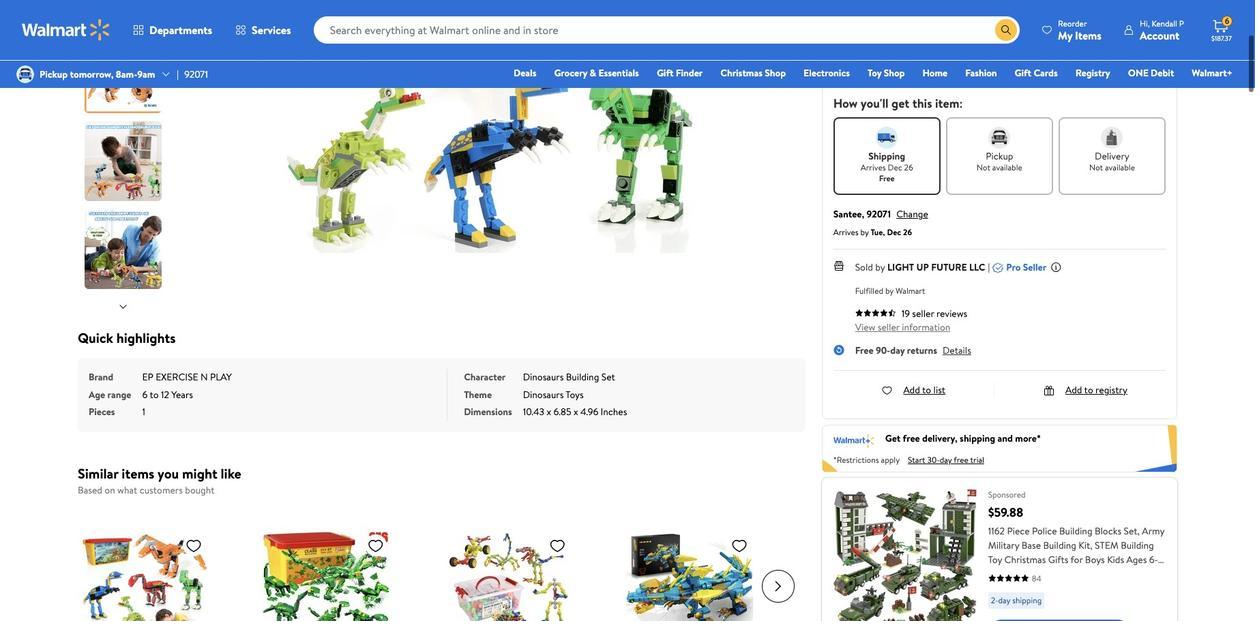 Task type: describe. For each thing, give the bounding box(es) containing it.
returns
[[907, 342, 937, 355]]

92071 for |
[[184, 68, 208, 81]]

departments
[[149, 23, 212, 38]]

add for add to cart
[[1057, 2, 1077, 17]]

more*
[[1015, 430, 1041, 443]]

and
[[998, 430, 1013, 443]]

details
[[943, 342, 971, 355]]

delivery
[[1095, 147, 1130, 161]]

pro seller
[[1007, 259, 1047, 272]]

hi,
[[1140, 17, 1150, 29]]

shipping inside $59.88 group
[[1013, 593, 1042, 604]]

apply
[[881, 452, 900, 464]]

add to cart
[[1057, 2, 1111, 17]]

llc
[[969, 259, 986, 272]]

day inside $59.88 group
[[999, 593, 1011, 604]]

electronics link
[[798, 65, 856, 81]]

$59.88 group
[[822, 476, 1178, 622]]

cart
[[1092, 2, 1111, 17]]

buy now button
[[834, 0, 997, 23]]

kendall
[[1152, 17, 1178, 29]]

up to sixty percent off deals. shop now. image
[[834, 48, 1166, 79]]

92071 for santee,
[[867, 205, 891, 219]]

dinosaurs building set toys, 6-in-1 dinosaur building blocks for kids, creative stem toy christmas gifts for boys girls ages 6-12 - image 2 of 7 image
[[85, 0, 164, 23]]

9am
[[137, 68, 155, 81]]

1 x from the left
[[547, 403, 551, 417]]

add for add to registry
[[1066, 381, 1082, 395]]

character
[[464, 368, 506, 382]]

84
[[1032, 571, 1042, 583]]

pro seller info image
[[1051, 260, 1062, 271]]

tomorrow,
[[70, 68, 114, 81]]

dinosaurs toys dimensions
[[464, 386, 584, 417]]

stem
[[1095, 537, 1119, 550]]

dinosaurs building blocks, 876 pcs 8 in 1, exercise n play stem creative diy construction toy for boys girls with storage bucket image
[[262, 530, 389, 622]]

delivery,
[[922, 430, 958, 443]]

gift for gift cards
[[1015, 66, 1032, 80]]

how you'll get this item:
[[834, 93, 963, 110]]

years
[[171, 386, 193, 399]]

range
[[108, 386, 131, 399]]

like
[[221, 462, 241, 481]]

gift cards
[[1015, 66, 1058, 80]]

gift finder link
[[651, 65, 709, 81]]

change button
[[897, 205, 928, 219]]

kit,
[[1079, 537, 1093, 550]]

&
[[590, 66, 596, 80]]

available for delivery
[[1105, 160, 1135, 171]]

26 inside santee, 92071 change arrives by tue, dec 26
[[903, 224, 912, 236]]

2 x from the left
[[574, 403, 578, 417]]

add to cart button
[[1002, 0, 1166, 23]]

reviews
[[937, 305, 968, 319]]

quick
[[78, 327, 113, 345]]

walmart plus image
[[834, 430, 874, 446]]

blocks
[[1095, 522, 1122, 536]]

| for | 92071
[[177, 68, 179, 81]]

get
[[885, 430, 901, 443]]

play
[[210, 368, 232, 382]]

not for pickup
[[977, 160, 991, 171]]

pro
[[1007, 259, 1021, 272]]

1 vertical spatial free
[[954, 452, 969, 464]]

26 inside shipping arrives dec 26 free
[[904, 160, 913, 171]]

view seller information link
[[855, 319, 951, 332]]

one debit link
[[1122, 65, 1181, 81]]

$187.37
[[1212, 33, 1232, 43]]

(green)
[[988, 565, 1020, 579]]

to for cart
[[1079, 2, 1090, 17]]

4.4737 stars out of 5, based on 19 seller reviews element
[[855, 307, 896, 315]]

6 to 12 years pieces
[[89, 386, 193, 417]]

light
[[888, 259, 914, 272]]

walmart image
[[22, 19, 111, 41]]

you'll
[[861, 93, 889, 110]]

building inside the dinosaurs building set theme
[[566, 368, 599, 382]]

gift for gift finder
[[657, 66, 674, 80]]

debit
[[1151, 66, 1174, 80]]

p
[[1180, 17, 1184, 29]]

12 inside the '6 to 12 years pieces'
[[161, 386, 169, 399]]

now
[[916, 2, 935, 17]]

walmart
[[896, 283, 926, 295]]

buy now
[[895, 2, 935, 17]]

shipping inside "banner"
[[960, 430, 996, 443]]

bought
[[185, 481, 215, 495]]

sponsored
[[988, 487, 1026, 499]]

6.85
[[554, 403, 571, 417]]

huaker kids building stem toys ,125 pcs educational construction engineering building blocks kit for ages 3-12 year old boys and girls image
[[444, 530, 571, 622]]

Search search field
[[314, 16, 1020, 44]]

ep exercise n play age range
[[89, 368, 232, 399]]

sold by light up future llc
[[855, 259, 986, 272]]

deals
[[514, 66, 537, 80]]

dec inside santee, 92071 change arrives by tue, dec 26
[[887, 224, 901, 236]]

might
[[182, 462, 217, 481]]

essentials
[[599, 66, 639, 80]]

not for delivery
[[1090, 160, 1103, 171]]

army
[[1142, 522, 1165, 536]]

building up the kit, at the bottom right of the page
[[1060, 522, 1093, 536]]

gift finder
[[657, 66, 703, 80]]

inches
[[601, 403, 627, 417]]

2-day shipping
[[991, 593, 1042, 604]]

toy inside sponsored $59.88 1162 piece police building blocks set, army military base building kit, stem building toy christmas gifts for boys kids ages 6-12 (green)
[[988, 551, 1002, 565]]

up
[[917, 259, 929, 272]]

base
[[1022, 537, 1041, 550]]

start
[[908, 452, 926, 464]]

4.96
[[581, 403, 599, 417]]

hogokids rc dinosaur toys for kids, 515pcs remote control stem projects jurassic building toys blocks sets educational birthday gift for kids 6-12 year old image
[[626, 530, 753, 622]]

shipping arrives dec 26 free
[[861, 147, 913, 182]]

for
[[1071, 551, 1083, 565]]

services button
[[224, 14, 303, 46]]

gift cards link
[[1009, 65, 1064, 81]]

10.43
[[523, 403, 544, 417]]

fulfilled by walmart
[[855, 283, 926, 295]]

get
[[892, 93, 910, 110]]

fulfilled
[[855, 283, 884, 295]]

christmas shop
[[721, 66, 786, 80]]

19 seller reviews
[[902, 305, 968, 319]]

on
[[105, 481, 115, 495]]

pickup tomorrow, 8am-9am
[[40, 68, 155, 81]]

add to favorites list, hogokids rc dinosaur toys for kids, 515pcs remote control stem projects jurassic building toys blocks sets educational birthday gift for kids 6-12 year old image
[[731, 536, 748, 553]]

by for fulfilled
[[886, 283, 894, 295]]

get free delivery, shipping and more*
[[885, 430, 1041, 443]]

tue,
[[871, 224, 885, 236]]

30-
[[928, 452, 940, 464]]

seller for 19
[[912, 305, 934, 319]]



Task type: locate. For each thing, give the bounding box(es) containing it.
day inside get free delivery, shipping and more* "banner"
[[940, 452, 952, 464]]

registry link
[[1070, 65, 1117, 81]]

6 inside the '6 to 12 years pieces'
[[142, 386, 148, 399]]

add to favorites list, dinosaurs building blocks, creative diy construction toy for boys girls aged 6 7 8 9 10 11 12 (539 pieces) image
[[186, 536, 202, 553]]

6 up $187.37
[[1225, 15, 1230, 27]]

dinosaurs inside the dinosaurs toys dimensions
[[523, 386, 564, 399]]

sponsored $59.88 1162 piece police building blocks set, army military base building kit, stem building toy christmas gifts for boys kids ages 6-12 (green)
[[988, 487, 1167, 579]]

christmas down base
[[1005, 551, 1046, 565]]

1 vertical spatial dec
[[887, 224, 901, 236]]

dinosaurs for building
[[523, 368, 564, 382]]

1 horizontal spatial day
[[940, 452, 952, 464]]

x left 6.85
[[547, 403, 551, 417]]

to inside button
[[1079, 2, 1090, 17]]

seller for view
[[878, 319, 900, 332]]

1 horizontal spatial shop
[[884, 66, 905, 80]]

92071 inside santee, 92071 change arrives by tue, dec 26
[[867, 205, 891, 219]]

not down intent image for pickup
[[977, 160, 991, 171]]

2 available from the left
[[1105, 160, 1135, 171]]

2 horizontal spatial day
[[999, 593, 1011, 604]]

0 horizontal spatial shop
[[765, 66, 786, 80]]

1 product group from the left
[[262, 503, 414, 622]]

add left list
[[904, 381, 920, 395]]

free down shipping at the top of page
[[879, 171, 895, 182]]

Walmart Site-Wide search field
[[314, 16, 1020, 44]]

1 shop from the left
[[765, 66, 786, 80]]

gift
[[657, 66, 674, 80], [1015, 66, 1032, 80]]

0 vertical spatial 12
[[161, 386, 169, 399]]

1 vertical spatial arrives
[[834, 224, 859, 236]]

to for list
[[922, 381, 931, 395]]

pickup left 'tomorrow,' at the top left of page
[[40, 68, 68, 81]]

to left registry
[[1085, 381, 1094, 395]]

next slide for similar items you might like list image
[[762, 568, 795, 601]]

you
[[158, 462, 179, 481]]

0 horizontal spatial x
[[547, 403, 551, 417]]

0 horizontal spatial not
[[977, 160, 991, 171]]

seller down 4.4737 stars out of 5, based on 19 seller reviews element
[[878, 319, 900, 332]]

| for |
[[988, 259, 990, 272]]

dinosaurs building set toys, 6-in-1 dinosaur building blocks for kids, creative stem toy christmas gifts for boys girls ages 6-12 - image 3 of 7 image
[[85, 31, 164, 111]]

day down the view seller information link
[[891, 342, 905, 355]]

age
[[89, 386, 105, 399]]

2 gift from the left
[[1015, 66, 1032, 80]]

1 horizontal spatial toy
[[988, 551, 1002, 565]]

add to list
[[904, 381, 946, 395]]

dinosaurs up the 10.43
[[523, 386, 564, 399]]

arrives down santee, in the right of the page
[[834, 224, 859, 236]]

1162 piece police building blocks set, army military base building kit, stem building toy christmas gifts for boys kids ages 6-12 (green) image
[[833, 487, 977, 622]]

1 horizontal spatial x
[[574, 403, 578, 417]]

x right 6.85
[[574, 403, 578, 417]]

christmas inside sponsored $59.88 1162 piece police building blocks set, army military base building kit, stem building toy christmas gifts for boys kids ages 6-12 (green)
[[1005, 551, 1046, 565]]

6 for $187.37
[[1225, 15, 1230, 27]]

intent image for shipping image
[[876, 125, 898, 147]]

0 horizontal spatial |
[[177, 68, 179, 81]]

delivery not available
[[1090, 147, 1135, 171]]

dinosaurs inside the dinosaurs building set theme
[[523, 368, 564, 382]]

0 vertical spatial arrives
[[861, 160, 886, 171]]

add left registry
[[1066, 381, 1082, 395]]

92071 up tue,
[[867, 205, 891, 219]]

free right the get
[[903, 430, 920, 443]]

deals link
[[508, 65, 543, 81]]

how
[[834, 93, 858, 110]]

to for registry
[[1085, 381, 1094, 395]]

1 horizontal spatial pickup
[[986, 147, 1014, 161]]

by right the fulfilled
[[886, 283, 894, 295]]

1 horizontal spatial seller
[[912, 305, 934, 319]]

items
[[1075, 28, 1102, 43]]

0 vertical spatial 92071
[[184, 68, 208, 81]]

similar
[[78, 462, 118, 481]]

1 horizontal spatial free
[[879, 171, 895, 182]]

list
[[934, 381, 946, 395]]

0 horizontal spatial toy
[[868, 66, 882, 80]]

0 vertical spatial free
[[903, 430, 920, 443]]

available inside pickup not available
[[993, 160, 1023, 171]]

x
[[547, 403, 551, 417], [574, 403, 578, 417]]

home link
[[917, 65, 954, 81]]

1 horizontal spatial 12
[[1158, 551, 1167, 565]]

get free delivery, shipping and more* banner
[[822, 423, 1178, 471]]

0 vertical spatial 26
[[904, 160, 913, 171]]

santee, 92071 change arrives by tue, dec 26
[[834, 205, 928, 236]]

available down intent image for pickup
[[993, 160, 1023, 171]]

2 vertical spatial by
[[886, 283, 894, 295]]

kids
[[1107, 551, 1124, 565]]

1 horizontal spatial shipping
[[1013, 593, 1042, 604]]

6 up "1"
[[142, 386, 148, 399]]

add to favorites list, huaker kids building stem toys ,125 pcs educational construction engineering building blocks kit for ages 3-12 year old boys and girls image
[[549, 536, 566, 553]]

building up the gifts at right
[[1043, 537, 1077, 550]]

information
[[902, 319, 951, 332]]

what
[[117, 481, 137, 495]]

1 vertical spatial christmas
[[1005, 551, 1046, 565]]

brand
[[89, 368, 113, 382]]

not inside pickup not available
[[977, 160, 991, 171]]

shipping
[[869, 147, 905, 161]]

building up ages
[[1121, 537, 1154, 550]]

day for 30-
[[940, 452, 952, 464]]

start 30-day free trial
[[908, 452, 984, 464]]

0 vertical spatial by
[[861, 224, 869, 236]]

1 vertical spatial 6
[[142, 386, 148, 399]]

26 down change "button"
[[903, 224, 912, 236]]

12 right ages
[[1158, 551, 1167, 565]]

1 horizontal spatial free
[[954, 452, 969, 464]]

2 dinosaurs from the top
[[523, 386, 564, 399]]

1 vertical spatial by
[[876, 259, 885, 272]]

to inside the '6 to 12 years pieces'
[[150, 386, 159, 399]]

not inside delivery not available
[[1090, 160, 1103, 171]]

2 not from the left
[[1090, 160, 1103, 171]]

to down ep
[[150, 386, 159, 399]]

dinosaurs building set toys, 6-in-1 dinosaur building blocks for kids, creative stem toy christmas gifts for boys girls ages 6-12 - image 4 of 7 image
[[85, 119, 164, 199]]

free 90-day returns details
[[855, 342, 971, 355]]

theme
[[464, 386, 492, 399]]

6 inside 6 $187.37
[[1225, 15, 1230, 27]]

0 horizontal spatial day
[[891, 342, 905, 355]]

shop for toy shop
[[884, 66, 905, 80]]

add to favorites list, dinosaurs building blocks, 876 pcs 8 in 1, exercise n play stem creative diy construction toy for boys girls with storage bucket image
[[368, 536, 384, 553]]

fashion link
[[959, 65, 1003, 81]]

exercise
[[156, 368, 198, 382]]

dinosaurs building blocks, creative diy construction toy for boys girls aged 6 7 8 9 10 11 12 (539 pieces) image
[[81, 530, 207, 622]]

sold
[[855, 259, 873, 272]]

*restrictions apply
[[834, 452, 900, 464]]

|
[[177, 68, 179, 81], [988, 259, 990, 272]]

free
[[879, 171, 895, 182], [855, 342, 874, 355]]

electronics
[[804, 66, 850, 80]]

0 vertical spatial dec
[[888, 160, 902, 171]]

0 horizontal spatial 92071
[[184, 68, 208, 81]]

12 left years
[[161, 386, 169, 399]]

by left tue,
[[861, 224, 869, 236]]

available for pickup
[[993, 160, 1023, 171]]

this
[[913, 93, 932, 110]]

gift left finder
[[657, 66, 674, 80]]

buy
[[895, 2, 913, 17]]

dinosaurs building set toys, 6-in-1 dinosaur building blocks for kids, creative stem toy christmas gifts for boys girls ages 6-12 - image 5 of 7 image
[[85, 207, 164, 287]]

0 horizontal spatial free
[[855, 342, 874, 355]]

6 for to
[[142, 386, 148, 399]]

next image image
[[118, 299, 129, 310]]

1 horizontal spatial available
[[1105, 160, 1135, 171]]

view
[[855, 319, 876, 332]]

*restrictions
[[834, 452, 879, 464]]

shop left electronics 'link'
[[765, 66, 786, 80]]

free
[[903, 430, 920, 443], [954, 452, 969, 464]]

shipping down 84
[[1013, 593, 1042, 604]]

1 vertical spatial |
[[988, 259, 990, 272]]

0 vertical spatial christmas
[[721, 66, 763, 80]]

1 horizontal spatial arrives
[[861, 160, 886, 171]]

day for 90-
[[891, 342, 905, 355]]

by right sold
[[876, 259, 885, 272]]

0 vertical spatial toy
[[868, 66, 882, 80]]

to left list
[[922, 381, 931, 395]]

dinosaurs for toys
[[523, 386, 564, 399]]

pickup for tomorrow,
[[40, 68, 68, 81]]

0 horizontal spatial free
[[903, 430, 920, 443]]

registry
[[1076, 66, 1111, 80]]

1 horizontal spatial not
[[1090, 160, 1103, 171]]

0 horizontal spatial available
[[993, 160, 1023, 171]]

available
[[993, 160, 1023, 171], [1105, 160, 1135, 171]]

1 vertical spatial pickup
[[986, 147, 1014, 161]]

1 horizontal spatial |
[[988, 259, 990, 272]]

set,
[[1124, 522, 1140, 536]]

toy shop link
[[862, 65, 911, 81]]

add
[[1057, 2, 1077, 17], [904, 381, 920, 395], [1066, 381, 1082, 395]]

dec inside shipping arrives dec 26 free
[[888, 160, 902, 171]]

1 horizontal spatial christmas
[[1005, 551, 1046, 565]]

by inside santee, 92071 change arrives by tue, dec 26
[[861, 224, 869, 236]]

2 shop from the left
[[884, 66, 905, 80]]

toys
[[566, 386, 584, 399]]

toy shop
[[868, 66, 905, 80]]

6-
[[1149, 551, 1158, 565]]

ages
[[1127, 551, 1147, 565]]

26 up change "button"
[[904, 160, 913, 171]]

1 vertical spatial toy
[[988, 551, 1002, 565]]

arrives down intent image for shipping
[[861, 160, 886, 171]]

0 vertical spatial pickup
[[40, 68, 68, 81]]

1 available from the left
[[993, 160, 1023, 171]]

day down delivery,
[[940, 452, 952, 464]]

pieces
[[89, 403, 115, 417]]

0 vertical spatial |
[[177, 68, 179, 81]]

pickup
[[40, 68, 68, 81], [986, 147, 1014, 161]]

1 not from the left
[[977, 160, 991, 171]]

| right llc
[[988, 259, 990, 272]]

1 vertical spatial 26
[[903, 224, 912, 236]]

1 vertical spatial free
[[855, 342, 874, 355]]

available inside delivery not available
[[1105, 160, 1135, 171]]

police
[[1032, 522, 1057, 536]]

0 vertical spatial dinosaurs
[[523, 368, 564, 382]]

1 vertical spatial 12
[[1158, 551, 1167, 565]]

| right 9am
[[177, 68, 179, 81]]

trial
[[971, 452, 984, 464]]

8am-
[[116, 68, 137, 81]]

dinosaurs
[[523, 368, 564, 382], [523, 386, 564, 399]]

0 horizontal spatial gift
[[657, 66, 674, 80]]

dinosaurs building set toys, 6-in-1 dinosaur building blocks for kids, creative stem toy christmas gifts for boys girls ages 6-12 image
[[269, 0, 705, 258]]

reorder
[[1058, 17, 1087, 29]]

 image
[[16, 65, 34, 83]]

add to registry button
[[1044, 381, 1128, 395]]

home
[[923, 66, 948, 80]]

details button
[[943, 342, 971, 355]]

0 horizontal spatial pickup
[[40, 68, 68, 81]]

dec
[[888, 160, 902, 171], [887, 224, 901, 236]]

add for add to list
[[904, 381, 920, 395]]

1 dinosaurs from the top
[[523, 368, 564, 382]]

search icon image
[[1001, 25, 1012, 35]]

free inside shipping arrives dec 26 free
[[879, 171, 895, 182]]

registry
[[1096, 381, 1128, 395]]

0 vertical spatial 6
[[1225, 15, 1230, 27]]

0 horizontal spatial 12
[[161, 386, 169, 399]]

0 vertical spatial day
[[891, 342, 905, 355]]

not down intent image for delivery
[[1090, 160, 1103, 171]]

add inside button
[[1057, 2, 1077, 17]]

to for 12
[[150, 386, 159, 399]]

0 vertical spatial free
[[879, 171, 895, 182]]

0 horizontal spatial arrives
[[834, 224, 859, 236]]

to left cart
[[1079, 2, 1090, 17]]

walmart+ link
[[1186, 65, 1239, 81]]

arrives inside santee, 92071 change arrives by tue, dec 26
[[834, 224, 859, 236]]

christmas right finder
[[721, 66, 763, 80]]

0 horizontal spatial christmas
[[721, 66, 763, 80]]

seller right 19
[[912, 305, 934, 319]]

0 horizontal spatial 6
[[142, 386, 148, 399]]

intent image for pickup image
[[989, 125, 1011, 147]]

free left 90- at the right
[[855, 342, 874, 355]]

2 vertical spatial day
[[999, 593, 1011, 604]]

item:
[[935, 93, 963, 110]]

product group
[[262, 503, 414, 622], [444, 503, 596, 622]]

customers
[[140, 481, 183, 495]]

1 vertical spatial dinosaurs
[[523, 386, 564, 399]]

toy up you'll
[[868, 66, 882, 80]]

dinosaurs building set theme
[[464, 368, 615, 399]]

building up the toys
[[566, 368, 599, 382]]

1 gift from the left
[[657, 66, 674, 80]]

add up "reorder"
[[1057, 2, 1077, 17]]

items
[[122, 462, 154, 481]]

1 vertical spatial day
[[940, 452, 952, 464]]

by for sold
[[876, 259, 885, 272]]

dec right tue,
[[887, 224, 901, 236]]

1 vertical spatial shipping
[[1013, 593, 1042, 604]]

1 horizontal spatial 6
[[1225, 15, 1230, 27]]

0 horizontal spatial seller
[[878, 319, 900, 332]]

dec down intent image for shipping
[[888, 160, 902, 171]]

0 vertical spatial shipping
[[960, 430, 996, 443]]

ep
[[142, 368, 153, 382]]

shop
[[765, 66, 786, 80], [884, 66, 905, 80]]

pickup down intent image for pickup
[[986, 147, 1014, 161]]

12 inside sponsored $59.88 1162 piece police building blocks set, army military base building kit, stem building toy christmas gifts for boys kids ages 6-12 (green)
[[1158, 551, 1167, 565]]

2 product group from the left
[[444, 503, 596, 622]]

grocery & essentials
[[554, 66, 639, 80]]

add to list button
[[882, 381, 946, 395]]

shop for christmas shop
[[765, 66, 786, 80]]

1 vertical spatial 92071
[[867, 205, 891, 219]]

1 horizontal spatial product group
[[444, 503, 596, 622]]

1 horizontal spatial gift
[[1015, 66, 1032, 80]]

92071
[[184, 68, 208, 81], [867, 205, 891, 219]]

0 horizontal spatial product group
[[262, 503, 414, 622]]

day down (green)
[[999, 593, 1011, 604]]

92071 down departments
[[184, 68, 208, 81]]

available down intent image for delivery
[[1105, 160, 1135, 171]]

1
[[142, 403, 145, 417]]

arrives
[[861, 160, 886, 171], [834, 224, 859, 236]]

highlights
[[116, 327, 176, 345]]

intent image for delivery image
[[1101, 125, 1123, 147]]

arrives inside shipping arrives dec 26 free
[[861, 160, 886, 171]]

pickup for not
[[986, 147, 1014, 161]]

gift left cards
[[1015, 66, 1032, 80]]

0 horizontal spatial shipping
[[960, 430, 996, 443]]

shipping up trial
[[960, 430, 996, 443]]

hi, kendall p account
[[1140, 17, 1184, 43]]

pickup inside pickup not available
[[986, 147, 1014, 161]]

my
[[1058, 28, 1073, 43]]

toy down the military at bottom
[[988, 551, 1002, 565]]

free left trial
[[954, 452, 969, 464]]

gifts
[[1048, 551, 1069, 565]]

dinosaurs up the dinosaurs toys dimensions
[[523, 368, 564, 382]]

shop up how you'll get this item:
[[884, 66, 905, 80]]

1 horizontal spatial 92071
[[867, 205, 891, 219]]



Task type: vqa. For each thing, say whether or not it's contained in the screenshot.
SELL ON WALMART.COM
no



